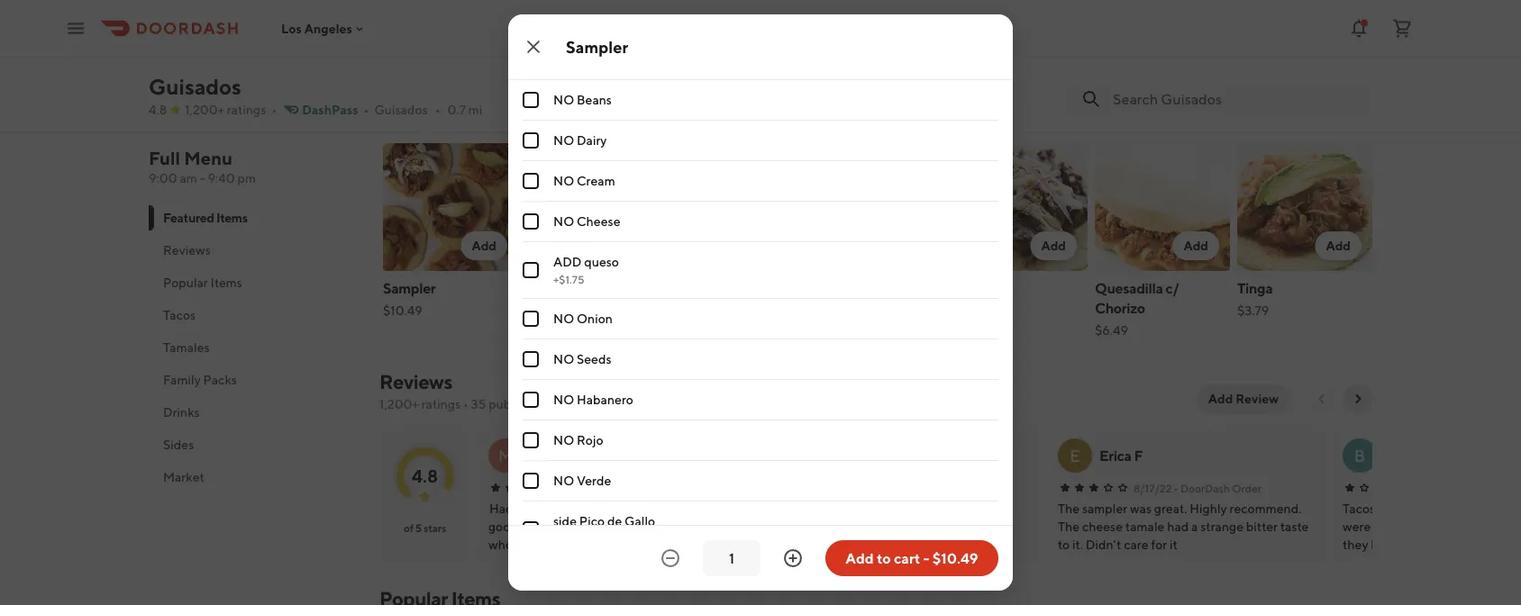 Task type: describe. For each thing, give the bounding box(es) containing it.
add for tinga
[[1326, 238, 1351, 253]]

add to cart - $10.49 button
[[825, 541, 999, 577]]

am
[[180, 171, 197, 186]]

guisados for guisados
[[149, 73, 241, 99]]

los angeles
[[281, 21, 352, 36]]

no seeds
[[553, 352, 611, 367]]

- inside full menu 9:00 am - 9:40 pm
[[200, 171, 205, 186]]

$10.49 inside button
[[933, 550, 978, 567]]

avocado
[[584, 36, 633, 50]]

9:00
[[149, 171, 177, 186]]

no for no cream
[[553, 173, 574, 188]]

ratings inside reviews 1,200+ ratings • 35 public reviews
[[421, 397, 461, 412]]

no cheese
[[553, 214, 620, 229]]

sampler image
[[383, 143, 518, 271]]

packs
[[203, 373, 237, 388]]

chorizo
[[1095, 300, 1145, 317]]

no beans
[[553, 92, 612, 107]]

sides
[[163, 438, 194, 452]]

add for pescado
[[756, 238, 781, 253]]

• left 0.7
[[435, 102, 440, 117]]

of 5 stars
[[404, 522, 446, 534]]

side pico de gallo
[[553, 514, 655, 529]]

sampler dialog
[[508, 0, 1013, 591]]

quesadilla c/ chorizo $6.49
[[1095, 280, 1179, 338]]

• doordash order for m
[[601, 482, 689, 495]]

2 vertical spatial sampler
[[538, 502, 584, 516]]

quesadilla c/ chorizo image
[[1095, 143, 1230, 271]]

cheese
[[577, 214, 620, 229]]

no for no beans
[[553, 92, 574, 107]]

popular
[[163, 275, 208, 290]]

cart
[[894, 550, 920, 567]]

no cream
[[553, 173, 615, 188]]

2 vertical spatial 4.8
[[412, 465, 438, 487]]

quesadilla image
[[525, 143, 661, 271]]

doordash for m
[[608, 482, 657, 495]]

$6.49
[[1095, 323, 1128, 338]]

no dairy
[[553, 133, 607, 148]]

sides button
[[149, 429, 358, 461]]

0 horizontal spatial featured items
[[163, 210, 247, 225]]

doordash for e
[[1180, 482, 1230, 495]]

erica f
[[1099, 447, 1143, 465]]

quesadilla for c/
[[1095, 280, 1163, 297]]

rojo
[[577, 433, 603, 448]]

sampler button
[[538, 500, 584, 518]]

0 items, open order cart image
[[1391, 18, 1413, 39]]

alex g
[[815, 447, 857, 465]]

add for camarones
[[899, 238, 924, 253]]

- inside button
[[923, 550, 930, 567]]

9:40
[[208, 171, 235, 186]]

camarones image
[[810, 143, 945, 271]]

m
[[498, 446, 513, 465]]

1 the from the left
[[390, 32, 417, 52]]

1,200+ ratings •
[[185, 102, 277, 117]]

see
[[225, 84, 247, 99]]

mole image
[[953, 143, 1088, 271]]

+$1.75 for avocado
[[553, 54, 585, 67]]

previous button of carousel image
[[1315, 111, 1329, 125]]

marlene h
[[530, 447, 596, 465]]

to
[[877, 550, 891, 567]]

add button for tinga
[[1315, 232, 1362, 260]]

caviar:
[[514, 32, 563, 52]]

$3.79 for quesadilla
[[525, 303, 557, 318]]

family
[[163, 373, 201, 388]]

&
[[192, 53, 200, 68]]

public
[[489, 397, 524, 412]]

the infatuation x caviar: the infatuation pick
[[390, 32, 709, 52]]

sampler $10.49
[[383, 280, 436, 318]]

beans
[[577, 92, 612, 107]]

sampler inside dialog
[[566, 37, 628, 56]]

stars
[[424, 522, 446, 534]]

1,200+ inside reviews 1,200+ ratings • 35 public reviews
[[379, 397, 419, 412]]

pick
[[678, 32, 709, 52]]

NO Beans checkbox
[[523, 92, 539, 108]]

c/
[[1166, 280, 1179, 297]]

4.8 for $$
[[149, 2, 167, 17]]

verde
[[577, 474, 611, 488]]

guisados • 0.7 mi
[[374, 102, 482, 117]]

no for no onion
[[553, 311, 574, 326]]

1 horizontal spatial featured items
[[379, 105, 530, 131]]

5
[[415, 522, 422, 534]]

next image
[[1351, 392, 1365, 406]]

alex
[[815, 447, 843, 465]]

add queso +$1.75
[[553, 255, 619, 286]]

• right dashpass
[[364, 102, 369, 117]]

1,200+ ratings
[[185, 2, 266, 17]]

add for quesadilla
[[614, 238, 639, 253]]

reviews for reviews
[[163, 243, 211, 258]]

los
[[281, 21, 302, 36]]

pm
[[237, 171, 256, 186]]

1,200+ for 1,200+ ratings •
[[185, 102, 224, 117]]

notification bell image
[[1348, 18, 1370, 39]]

add for sampler
[[472, 238, 497, 253]]

side
[[553, 514, 577, 529]]

add button for quesadilla c/ chorizo
[[1173, 232, 1219, 260]]

mi
[[468, 102, 482, 117]]

h
[[585, 447, 596, 465]]

increase quantity by 1 image
[[782, 548, 804, 570]]

tamales
[[163, 340, 210, 355]]

1,200+ for 1,200+ ratings
[[185, 2, 224, 17]]

Item Search search field
[[1113, 89, 1358, 109]]

2 infatuation from the left
[[596, 32, 676, 52]]

add button for pescado
[[746, 232, 792, 260]]

b
[[1354, 446, 1365, 465]]

no verde
[[553, 474, 611, 488]]

family packs button
[[149, 364, 358, 397]]

featured items heading
[[379, 104, 530, 132]]

ratings for 1,200+ ratings
[[227, 2, 266, 17]]

items inside button
[[210, 275, 242, 290]]

more
[[250, 84, 281, 99]]

reviews 1,200+ ratings • 35 public reviews
[[379, 370, 570, 412]]

habanero
[[577, 392, 633, 407]]

• right $$
[[169, 27, 174, 42]]

0.7
[[447, 102, 466, 117]]

popular items
[[163, 275, 242, 290]]

x
[[503, 32, 511, 52]]



Task type: locate. For each thing, give the bounding box(es) containing it.
vegetarian button
[[773, 518, 834, 536]]

add right close sampler icon
[[553, 36, 582, 50]]

2 • doordash order from the left
[[1174, 482, 1262, 495]]

pescado image
[[668, 143, 803, 271]]

ratings up fees
[[227, 2, 266, 17]]

4.8
[[149, 2, 167, 17], [149, 102, 167, 117], [412, 465, 438, 487]]

0 horizontal spatial featured
[[163, 210, 214, 225]]

sampler
[[566, 37, 628, 56], [383, 280, 436, 297], [538, 502, 584, 516]]

$3.79 inside 'tinga $3.79'
[[1237, 303, 1269, 318]]

market button
[[149, 461, 358, 494]]

see more button
[[150, 78, 357, 106]]

next button of carousel image
[[1351, 111, 1365, 125]]

0 vertical spatial +$1.75
[[553, 54, 585, 67]]

2 quesadilla from the left
[[1095, 280, 1163, 297]]

1 vertical spatial items
[[216, 210, 247, 225]]

$$ • guisados
[[149, 27, 233, 42]]

no
[[553, 92, 574, 107], [553, 133, 574, 148], [553, 173, 574, 188], [553, 214, 574, 229], [553, 311, 574, 326], [553, 352, 574, 367], [553, 392, 574, 407], [553, 433, 574, 448], [553, 474, 574, 488]]

- right the am
[[200, 171, 205, 186]]

7 add button from the left
[[1315, 232, 1362, 260]]

$3.79 down tinga
[[1237, 303, 1269, 318]]

1 vertical spatial guisados
[[149, 73, 241, 99]]

1 horizontal spatial • doordash order
[[1174, 482, 1262, 495]]

0 horizontal spatial $3.79
[[525, 303, 557, 318]]

add left queso
[[553, 255, 582, 269]]

review
[[1236, 392, 1279, 406]]

8 no from the top
[[553, 433, 574, 448]]

reviews link
[[379, 370, 452, 394]]

$10.49 up 'reviews' link
[[383, 303, 423, 318]]

•
[[169, 27, 174, 42], [271, 102, 277, 117], [364, 102, 369, 117], [435, 102, 440, 117], [463, 397, 468, 412], [601, 482, 606, 495], [1174, 482, 1178, 495]]

- right the cart
[[923, 550, 930, 567]]

0 horizontal spatial reviews
[[163, 243, 211, 258]]

tinga $3.79
[[1237, 280, 1273, 318]]

0 horizontal spatial infatuation
[[420, 32, 500, 52]]

4.8 up of 5 stars
[[412, 465, 438, 487]]

tamales button
[[149, 332, 358, 364]]

open menu image
[[65, 18, 87, 39]]

pricing
[[149, 53, 189, 68]]

doordash
[[608, 482, 657, 495], [1180, 482, 1230, 495]]

• right the 4/8/23
[[601, 482, 606, 495]]

quesadilla $3.79
[[525, 280, 593, 318]]

dairy
[[577, 133, 607, 148]]

1 vertical spatial -
[[923, 550, 930, 567]]

2 add from the top
[[553, 255, 582, 269]]

reviews up popular
[[163, 243, 211, 258]]

1 horizontal spatial order
[[1232, 482, 1262, 495]]

• inside reviews 1,200+ ratings • 35 public reviews
[[463, 397, 468, 412]]

$$
[[149, 27, 164, 42]]

doordash up gallo
[[608, 482, 657, 495]]

market
[[163, 470, 204, 485]]

2 +$1.75 from the top
[[553, 273, 585, 286]]

no for no habanero
[[553, 392, 574, 407]]

menu
[[184, 148, 233, 169]]

0 vertical spatial guisados
[[180, 27, 233, 42]]

+$1.75 for queso
[[553, 273, 585, 286]]

no left onion
[[553, 311, 574, 326]]

add button
[[461, 232, 507, 260], [603, 232, 650, 260], [746, 232, 792, 260], [888, 232, 935, 260], [1030, 232, 1077, 260], [1173, 232, 1219, 260], [1315, 232, 1362, 260]]

full
[[149, 148, 180, 169]]

order for m
[[659, 482, 689, 495]]

the right caviar:
[[566, 32, 593, 52]]

+$1.75 inside add queso +$1.75
[[553, 273, 585, 286]]

NO Verde checkbox
[[523, 473, 539, 489]]

full menu 9:00 am - 9:40 pm
[[149, 148, 256, 186]]

0 vertical spatial 4.8
[[149, 2, 167, 17]]

featured right dashpass •
[[379, 105, 470, 131]]

no left 'dairy'
[[553, 133, 574, 148]]

0 vertical spatial ratings
[[227, 2, 266, 17]]

3 no from the top
[[553, 173, 574, 188]]

0 vertical spatial items
[[475, 105, 530, 131]]

reviews button
[[149, 234, 358, 267]]

no for no cheese
[[553, 214, 574, 229]]

0 horizontal spatial order
[[659, 482, 689, 495]]

+$1.75 down the infatuation x caviar: the infatuation pick at the top of the page
[[553, 54, 585, 67]]

• doordash order for e
[[1174, 482, 1262, 495]]

0 horizontal spatial doordash
[[608, 482, 657, 495]]

7 no from the top
[[553, 392, 574, 407]]

$3.79 inside quesadilla $3.79
[[525, 303, 557, 318]]

1,200+ up menu
[[185, 102, 224, 117]]

1 • doordash order from the left
[[601, 482, 689, 495]]

4 no from the top
[[553, 214, 574, 229]]

2 vertical spatial guisados
[[374, 102, 428, 117]]

1 vertical spatial $10.49
[[933, 550, 978, 567]]

featured inside heading
[[379, 105, 470, 131]]

close sampler image
[[523, 36, 544, 58]]

the
[[390, 32, 417, 52], [566, 32, 593, 52]]

4.8 for dashpass
[[149, 102, 167, 117]]

featured down the am
[[163, 210, 214, 225]]

NO Cheese checkbox
[[523, 214, 539, 230]]

quesadilla up no onion on the left bottom
[[525, 280, 593, 297]]

2 the from the left
[[566, 32, 593, 52]]

no for no seeds
[[553, 352, 574, 367]]

2 add button from the left
[[603, 232, 650, 260]]

decrease quantity by 1 image
[[660, 548, 681, 570]]

items inside heading
[[475, 105, 530, 131]]

no down marlene h
[[553, 474, 574, 488]]

e
[[1070, 446, 1080, 465]]

• right 8/17/22
[[1174, 482, 1178, 495]]

ratings
[[227, 2, 266, 17], [227, 102, 266, 117], [421, 397, 461, 412]]

$10.49
[[383, 303, 423, 318], [933, 550, 978, 567]]

6 no from the top
[[553, 352, 574, 367]]

pescado
[[668, 280, 722, 297]]

angeles
[[304, 21, 352, 36]]

1,200+ up $$ • guisados
[[185, 2, 224, 17]]

1 vertical spatial featured
[[163, 210, 214, 225]]

popular items button
[[149, 267, 358, 299]]

fees
[[202, 53, 229, 68]]

add button for camarones
[[888, 232, 935, 260]]

reviews
[[527, 397, 570, 412]]

1 vertical spatial +$1.75
[[553, 273, 585, 286]]

2 vertical spatial ratings
[[421, 397, 461, 412]]

mole
[[953, 280, 985, 297]]

0 horizontal spatial quesadilla
[[525, 280, 593, 297]]

NO Onion checkbox
[[523, 311, 539, 327]]

guisados for guisados • 0.7 mi
[[374, 102, 428, 117]]

guisados up pricing & fees button
[[180, 27, 233, 42]]

8/17/22
[[1134, 482, 1172, 495]]

tinga image
[[1237, 143, 1373, 271]]

order down add review button
[[1232, 482, 1262, 495]]

add for mole
[[1041, 238, 1066, 253]]

$3.79 for tinga
[[1237, 303, 1269, 318]]

guisados left 0.7
[[374, 102, 428, 117]]

de
[[607, 514, 622, 529]]

add for add queso
[[553, 255, 582, 269]]

5 add button from the left
[[1030, 232, 1077, 260]]

+$1.75 down queso
[[553, 273, 585, 286]]

queso
[[584, 255, 619, 269]]

1 add from the top
[[553, 36, 582, 50]]

1 vertical spatial 4.8
[[149, 102, 167, 117]]

0 vertical spatial sampler
[[566, 37, 628, 56]]

0 horizontal spatial • doordash order
[[601, 482, 689, 495]]

+$1.75
[[553, 54, 585, 67], [553, 273, 585, 286]]

None checkbox
[[523, 43, 539, 59], [523, 262, 539, 278], [523, 43, 539, 59], [523, 262, 539, 278]]

pricing & fees
[[149, 53, 229, 68]]

of
[[404, 522, 413, 534]]

1 vertical spatial 1,200+
[[185, 102, 224, 117]]

pico
[[579, 514, 605, 529]]

2 vertical spatial items
[[210, 275, 242, 290]]

2 doordash from the left
[[1180, 482, 1230, 495]]

4.8 up full
[[149, 102, 167, 117]]

• doordash order up gallo
[[601, 482, 689, 495]]

3 add button from the left
[[746, 232, 792, 260]]

infatuation left x
[[420, 32, 500, 52]]

onion
[[577, 311, 613, 326]]

guisados
[[180, 27, 233, 42], [149, 73, 241, 99], [374, 102, 428, 117]]

0 vertical spatial add
[[553, 36, 582, 50]]

1 horizontal spatial $10.49
[[933, 550, 978, 567]]

drinks
[[163, 405, 200, 420]]

guisados down pricing & fees button
[[149, 73, 241, 99]]

reviews down sampler $10.49
[[379, 370, 452, 394]]

marlene
[[530, 447, 582, 465]]

6 add button from the left
[[1173, 232, 1219, 260]]

4.8 up $$
[[149, 2, 167, 17]]

NO Seeds checkbox
[[523, 351, 539, 368]]

see more
[[225, 84, 281, 99]]

$10.49 right the cart
[[933, 550, 978, 567]]

NO Cream checkbox
[[523, 173, 539, 189]]

g
[[846, 447, 857, 465]]

no left seeds
[[553, 352, 574, 367]]

items up reviews button at the top left of the page
[[216, 210, 247, 225]]

no for no verde
[[553, 474, 574, 488]]

add for add avocado
[[553, 36, 582, 50]]

add inside the add avocado +$1.75
[[553, 36, 582, 50]]

add inside button
[[846, 550, 874, 567]]

no for no rojo
[[553, 433, 574, 448]]

add avocado +$1.75
[[553, 36, 633, 67]]

items up no dairy option
[[475, 105, 530, 131]]

• doordash order right 8/17/22
[[1174, 482, 1262, 495]]

infatuation left 'pick'
[[596, 32, 676, 52]]

no onion
[[553, 311, 613, 326]]

add button for mole
[[1030, 232, 1077, 260]]

items
[[475, 105, 530, 131], [216, 210, 247, 225], [210, 275, 242, 290]]

0 vertical spatial -
[[200, 171, 205, 186]]

quesadilla up chorizo
[[1095, 280, 1163, 297]]

los angeles button
[[281, 21, 367, 36]]

1,200+ down 'reviews' link
[[379, 397, 419, 412]]

reviews inside button
[[163, 243, 211, 258]]

4/8/23
[[564, 482, 599, 495]]

a
[[784, 446, 796, 465]]

2 order from the left
[[1232, 482, 1262, 495]]

erica
[[1099, 447, 1132, 465]]

NO Rojo checkbox
[[523, 433, 539, 449]]

1 horizontal spatial doordash
[[1180, 482, 1230, 495]]

1 horizontal spatial quesadilla
[[1095, 280, 1163, 297]]

the up guisados • 0.7 mi
[[390, 32, 417, 52]]

tacos
[[163, 308, 196, 323]]

no habanero
[[553, 392, 633, 407]]

ratings down 'see more'
[[227, 102, 266, 117]]

0 horizontal spatial $10.49
[[383, 303, 423, 318]]

0 vertical spatial $10.49
[[383, 303, 423, 318]]

add for quesadilla c/ chorizo
[[1184, 238, 1208, 253]]

1,200+
[[185, 2, 224, 17], [185, 102, 224, 117], [379, 397, 419, 412]]

ratings for 1,200+ ratings •
[[227, 102, 266, 117]]

0 vertical spatial featured
[[379, 105, 470, 131]]

1 doordash from the left
[[608, 482, 657, 495]]

1 vertical spatial sampler
[[383, 280, 436, 297]]

previous image
[[1315, 392, 1329, 406]]

doordash right 8/17/22
[[1180, 482, 1230, 495]]

no right no cheese checkbox
[[553, 214, 574, 229]]

Current quantity is 1 number field
[[714, 549, 750, 569]]

NO Habanero checkbox
[[523, 392, 539, 408]]

0 horizontal spatial -
[[200, 171, 205, 186]]

add inside add queso +$1.75
[[553, 255, 582, 269]]

items right popular
[[210, 275, 242, 290]]

featured items
[[379, 105, 530, 131], [163, 210, 247, 225]]

$3.79 up no seeds 'checkbox'
[[525, 303, 557, 318]]

add review button
[[1197, 385, 1290, 414]]

1 +$1.75 from the top
[[553, 54, 585, 67]]

$10.49 inside sampler $10.49
[[383, 303, 423, 318]]

NO Dairy checkbox
[[523, 132, 539, 149]]

add button for quesadilla
[[603, 232, 650, 260]]

1 add button from the left
[[461, 232, 507, 260]]

2 $3.79 from the left
[[1237, 303, 1269, 318]]

0 vertical spatial reviews
[[163, 243, 211, 258]]

1 quesadilla from the left
[[525, 280, 593, 297]]

no left rojo
[[553, 433, 574, 448]]

order for e
[[1232, 482, 1262, 495]]

0 vertical spatial featured items
[[379, 105, 530, 131]]

quesadilla for $3.79
[[525, 280, 593, 297]]

tinga
[[1237, 280, 1273, 297]]

2 no from the top
[[553, 133, 574, 148]]

add
[[553, 36, 582, 50], [553, 255, 582, 269]]

0 vertical spatial 1,200+
[[185, 2, 224, 17]]

drinks button
[[149, 397, 358, 429]]

1 no from the top
[[553, 92, 574, 107]]

featured
[[379, 105, 470, 131], [163, 210, 214, 225]]

1 horizontal spatial $3.79
[[1237, 303, 1269, 318]]

order up decrease quantity by 1 image
[[659, 482, 689, 495]]

1 horizontal spatial reviews
[[379, 370, 452, 394]]

• left 35
[[463, 397, 468, 412]]

reviews for reviews 1,200+ ratings • 35 public reviews
[[379, 370, 452, 394]]

35
[[471, 397, 486, 412]]

1 horizontal spatial -
[[923, 550, 930, 567]]

0 horizontal spatial the
[[390, 32, 417, 52]]

4 add button from the left
[[888, 232, 935, 260]]

1 order from the left
[[659, 482, 689, 495]]

add button for sampler
[[461, 232, 507, 260]]

reviews inside reviews 1,200+ ratings • 35 public reviews
[[379, 370, 452, 394]]

1 vertical spatial featured items
[[163, 210, 247, 225]]

no for no dairy
[[553, 133, 574, 148]]

no right the no habanero option
[[553, 392, 574, 407]]

add review
[[1208, 392, 1279, 406]]

1 vertical spatial reviews
[[379, 370, 452, 394]]

9 no from the top
[[553, 474, 574, 488]]

2 vertical spatial 1,200+
[[379, 397, 419, 412]]

1 vertical spatial ratings
[[227, 102, 266, 117]]

1 horizontal spatial featured
[[379, 105, 470, 131]]

no rojo
[[553, 433, 603, 448]]

no left the cream
[[553, 173, 574, 188]]

ratings down 'reviews' link
[[421, 397, 461, 412]]

no left the beans
[[553, 92, 574, 107]]

1 horizontal spatial infatuation
[[596, 32, 676, 52]]

1 $3.79 from the left
[[525, 303, 557, 318]]

1 vertical spatial add
[[553, 255, 582, 269]]

1 horizontal spatial the
[[566, 32, 593, 52]]

dashpass
[[302, 102, 358, 117]]

+$1.75 inside the add avocado +$1.75
[[553, 54, 585, 67]]

gallo
[[625, 514, 655, 529]]

5 no from the top
[[553, 311, 574, 326]]

quesadilla inside quesadilla c/ chorizo $6.49
[[1095, 280, 1163, 297]]

1 infatuation from the left
[[420, 32, 500, 52]]

• down more on the top left
[[271, 102, 277, 117]]

add inside button
[[1208, 392, 1233, 406]]



Task type: vqa. For each thing, say whether or not it's contained in the screenshot.
'A®'
no



